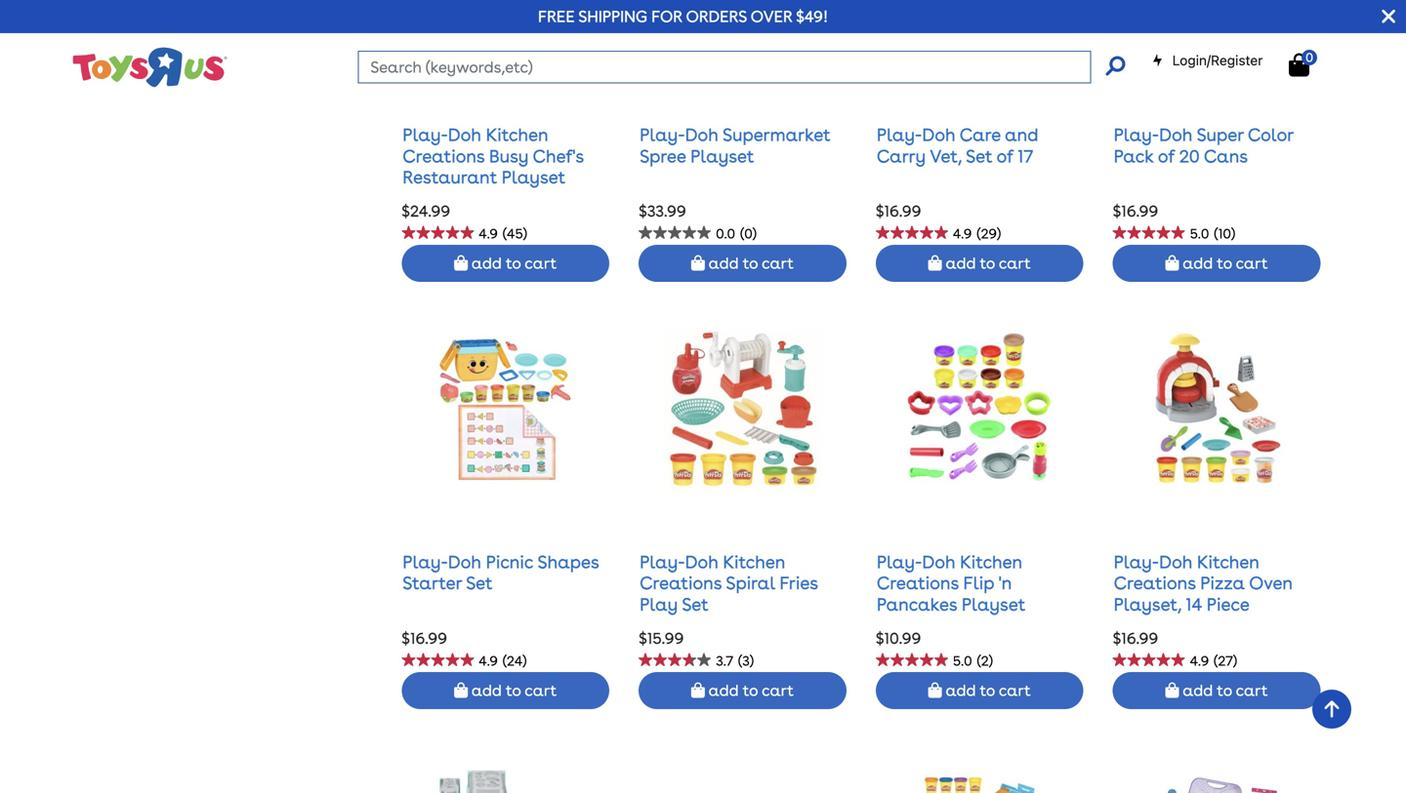 Task type: describe. For each thing, give the bounding box(es) containing it.
add to cart button for pack
[[1113, 245, 1321, 282]]

20
[[1179, 146, 1200, 167]]

shopping bag image inside 0 link
[[1289, 53, 1310, 77]]

creations for play
[[640, 573, 722, 594]]

fries
[[780, 573, 818, 594]]

add to cart for busy
[[468, 254, 557, 273]]

add to cart for spiral
[[705, 682, 794, 701]]

add for carry
[[946, 254, 976, 273]]

chef's
[[533, 146, 584, 167]]

playset,
[[1114, 595, 1182, 616]]

piece
[[1207, 595, 1250, 616]]

kitchen for spiral
[[723, 552, 785, 573]]

to for carry
[[980, 254, 995, 273]]

4.9 (24)
[[479, 653, 527, 670]]

$16.99 for play-doh super color pack of 20 cans
[[1113, 202, 1158, 221]]

set inside play-doh care and carry vet, set of 17
[[966, 146, 993, 167]]

spree
[[640, 146, 686, 167]]

shapes
[[538, 552, 599, 573]]

of inside play-doh super color pack of 20 cans
[[1158, 146, 1175, 167]]

orders
[[686, 7, 747, 26]]

toys r us image
[[71, 45, 227, 89]]

doh for spiral
[[685, 552, 719, 573]]

3.7
[[716, 653, 733, 670]]

4.9 for starter
[[479, 653, 498, 670]]

to for spiral
[[743, 682, 758, 701]]

creations for restaurant
[[403, 146, 485, 167]]

$16.99 for play-doh picnic shapes starter set
[[402, 629, 447, 648]]

play-doh kitchen creations flip 'n pancakes playset image
[[899, 312, 1060, 507]]

add to cart button for playset
[[639, 245, 847, 282]]

add for playset
[[709, 254, 739, 273]]

play-doh picnic shapes starter set image
[[425, 312, 586, 507]]

play-doh supermarket spree playset link
[[640, 125, 831, 167]]

over
[[751, 7, 792, 26]]

spiral
[[726, 573, 775, 594]]

close button image
[[1382, 6, 1395, 27]]

$24.99
[[402, 202, 450, 221]]

shopping bag image for play-doh care and carry vet, set of 17
[[928, 256, 942, 271]]

(24)
[[503, 653, 527, 670]]

doh for pack
[[1159, 125, 1193, 146]]

play-doh picnic shapes starter set link
[[403, 552, 599, 594]]

cart for play-doh kitchen creations pizza oven playset, 14 piece
[[1236, 682, 1268, 701]]

cart for play-doh supermarket spree playset
[[762, 254, 794, 273]]

login/register
[[1173, 52, 1263, 68]]

doh for carry
[[922, 125, 956, 146]]

play-doh kitchen creations spiral fries play set link
[[640, 552, 818, 616]]

play-doh kitchen creations busy chef's restaurant playset
[[403, 125, 584, 188]]

add for flip
[[946, 682, 976, 701]]

add to cart button for starter
[[402, 673, 609, 710]]

kitchen for flip
[[960, 552, 1023, 573]]

play- for play-doh kitchen creations pizza oven playset, 14 piece
[[1114, 552, 1159, 573]]

restaurant
[[403, 167, 497, 188]]

free
[[538, 7, 575, 26]]

oven
[[1249, 573, 1293, 594]]

busy
[[489, 146, 529, 167]]

for
[[652, 7, 682, 26]]

play-doh kitchen creations colorful cafe playset image
[[425, 739, 586, 794]]

play- for play-doh kitchen creations busy chef's restaurant playset
[[403, 125, 448, 146]]

play-doh care and carry vet, set of 17 link
[[877, 125, 1039, 167]]

4.9 for busy
[[479, 226, 498, 242]]

set inside play-doh kitchen creations spiral fries play set
[[682, 595, 709, 616]]

play-doh kitchen creations spiral fries play set image
[[662, 312, 823, 507]]

shopping bag image for pizza
[[1165, 683, 1179, 699]]

cart for play-doh super color pack of 20 cans
[[1236, 254, 1268, 273]]

play-doh care and carry vet, set of 17
[[877, 125, 1039, 167]]

cart for play-doh kitchen creations spiral fries play set
[[762, 682, 794, 701]]

playset for play-doh kitchen creations busy chef's restaurant playset
[[502, 167, 566, 188]]

cans
[[1204, 146, 1248, 167]]

doh for playset
[[685, 125, 719, 146]]

play-doh kitchen creations busy chef's restaurant playset link
[[403, 125, 584, 188]]

4.9 (45)
[[479, 226, 527, 242]]

play- for play-doh picnic shapes starter set
[[403, 552, 448, 573]]

to for pizza
[[1217, 682, 1232, 701]]

add for spiral
[[709, 682, 739, 701]]

and
[[1005, 125, 1039, 146]]

cart for play-doh picnic shapes starter set
[[525, 682, 557, 701]]

14
[[1186, 595, 1202, 616]]

(29)
[[977, 226, 1001, 242]]

starter
[[403, 573, 462, 594]]

add to cart for pizza
[[1179, 682, 1268, 701]]

play-doh supermarket spree playset
[[640, 125, 831, 167]]

(3)
[[738, 653, 754, 670]]

5.0 for playset
[[953, 653, 972, 670]]

play- for play-doh kitchen creations spiral fries play set
[[640, 552, 685, 573]]

shipping
[[579, 7, 648, 26]]

$33.99
[[639, 202, 686, 221]]

(45)
[[503, 226, 527, 242]]

cart for play-doh kitchen creations busy chef's restaurant playset
[[525, 254, 557, 273]]

flip
[[963, 573, 994, 594]]



Task type: locate. For each thing, give the bounding box(es) containing it.
add to cart button down (0)
[[639, 245, 847, 282]]

cart
[[525, 254, 557, 273], [762, 254, 794, 273], [999, 254, 1031, 273], [1236, 254, 1268, 273], [525, 682, 557, 701], [762, 682, 794, 701], [999, 682, 1031, 701], [1236, 682, 1268, 701]]

play- inside play-doh super color pack of 20 cans
[[1114, 125, 1159, 146]]

add to cart button down 4.9 (45)
[[402, 245, 609, 282]]

(27)
[[1214, 653, 1237, 670]]

$49!
[[796, 7, 828, 26]]

play-doh super color pack of 20 cans link
[[1114, 125, 1294, 167]]

add to cart button
[[402, 245, 609, 282], [639, 245, 847, 282], [876, 245, 1084, 282], [1113, 245, 1321, 282], [402, 673, 609, 710], [639, 673, 847, 710], [876, 673, 1084, 710], [1113, 673, 1321, 710]]

1 of from the left
[[997, 146, 1014, 167]]

play- for play-doh supermarket spree playset
[[640, 125, 685, 146]]

of left 17
[[997, 146, 1014, 167]]

add for pizza
[[1183, 682, 1213, 701]]

play- inside "play-doh supermarket spree playset"
[[640, 125, 685, 146]]

to for starter
[[506, 682, 521, 701]]

play- up pack
[[1114, 125, 1159, 146]]

3.7 (3)
[[716, 653, 754, 670]]

play-doh kitchen creations spiral fries play set
[[640, 552, 818, 616]]

doh for busy
[[448, 125, 481, 146]]

playset down "supermarket"
[[691, 146, 754, 167]]

kitchen
[[486, 125, 548, 146], [723, 552, 785, 573], [960, 552, 1023, 573], [1197, 552, 1260, 573]]

shopping bag image for play-doh kitchen creations busy chef's restaurant playset
[[454, 256, 468, 271]]

kitchen up 'flip'
[[960, 552, 1023, 573]]

5.0 for cans
[[1190, 226, 1209, 242]]

$10.99
[[876, 629, 921, 648]]

kitchen inside play-doh kitchen creations flip 'n pancakes playset
[[960, 552, 1023, 573]]

4.9 (27)
[[1190, 653, 1237, 670]]

to down '(2)'
[[980, 682, 995, 701]]

2 of from the left
[[1158, 146, 1175, 167]]

creations inside play-doh kitchen creations flip 'n pancakes playset
[[877, 573, 959, 594]]

add to cart down (24)
[[468, 682, 557, 701]]

Enter Keyword or Item No. search field
[[358, 51, 1091, 83]]

playset down 'n
[[962, 595, 1026, 616]]

add to cart button down 4.9 (27)
[[1113, 673, 1321, 710]]

5.0
[[1190, 226, 1209, 242], [953, 653, 972, 670]]

login/register button
[[1152, 51, 1263, 70]]

shopping bag image
[[1289, 53, 1310, 77], [454, 256, 468, 271], [928, 256, 942, 271], [691, 683, 705, 699]]

to down (3)
[[743, 682, 758, 701]]

creations inside play-doh kitchen creations spiral fries play set
[[640, 573, 722, 594]]

creations up playset,
[[1114, 573, 1196, 594]]

0 horizontal spatial playset
[[502, 167, 566, 188]]

$16.99 for play-doh kitchen creations pizza oven playset, 14 piece
[[1113, 629, 1158, 648]]

2 horizontal spatial playset
[[962, 595, 1026, 616]]

add down 4.9 (24)
[[472, 682, 502, 701]]

vet,
[[930, 146, 962, 167]]

4.9 for pizza
[[1190, 653, 1209, 670]]

play- inside play-doh care and carry vet, set of 17
[[877, 125, 922, 146]]

shopping bag image for play-doh kitchen creations spiral fries play set
[[691, 683, 705, 699]]

care
[[960, 125, 1001, 146]]

doh
[[448, 125, 481, 146], [685, 125, 719, 146], [922, 125, 956, 146], [1159, 125, 1193, 146], [448, 552, 481, 573], [685, 552, 719, 573], [922, 552, 956, 573], [1159, 552, 1193, 573]]

add to cart button down 4.9 (29)
[[876, 245, 1084, 282]]

shopping bag image for playset
[[691, 256, 705, 271]]

free shipping for orders over $49!
[[538, 7, 828, 26]]

playset for play-doh kitchen creations flip 'n pancakes playset
[[962, 595, 1026, 616]]

play- for play-doh care and carry vet, set of 17
[[877, 125, 922, 146]]

add to cart for pack
[[1179, 254, 1268, 273]]

add for pack
[[1183, 254, 1213, 273]]

doh for flip
[[922, 552, 956, 573]]

to down (45)
[[506, 254, 521, 273]]

add to cart down (45)
[[468, 254, 557, 273]]

4.9 left (24)
[[479, 653, 498, 670]]

play- inside play-doh kitchen creations spiral fries play set
[[640, 552, 685, 573]]

add down 0.0
[[709, 254, 739, 273]]

play- up spree
[[640, 125, 685, 146]]

doh inside play-doh kitchen creations spiral fries play set
[[685, 552, 719, 573]]

shopping bag image for flip
[[928, 683, 942, 699]]

creations for pancakes
[[877, 573, 959, 594]]

play- up carry
[[877, 125, 922, 146]]

(10)
[[1214, 226, 1235, 242]]

super
[[1197, 125, 1244, 146]]

play- up starter
[[403, 552, 448, 573]]

doh inside play-doh super color pack of 20 cans
[[1159, 125, 1193, 146]]

add to cart down (3)
[[705, 682, 794, 701]]

5.0 left (10)
[[1190, 226, 1209, 242]]

1 horizontal spatial 5.0
[[1190, 226, 1209, 242]]

free shipping for orders over $49! link
[[538, 7, 828, 26]]

add to cart button down the 5.0 (10)
[[1113, 245, 1321, 282]]

pack
[[1114, 146, 1154, 167]]

to for pack
[[1217, 254, 1232, 273]]

kitchen up pizza
[[1197, 552, 1260, 573]]

play-doh super color pack of 20 cans image
[[1137, 0, 1297, 80]]

playset inside play-doh kitchen creations flip 'n pancakes playset
[[962, 595, 1026, 616]]

to down (24)
[[506, 682, 521, 701]]

play-
[[403, 125, 448, 146], [640, 125, 685, 146], [877, 125, 922, 146], [1114, 125, 1159, 146], [403, 552, 448, 573], [640, 552, 685, 573], [877, 552, 922, 573], [1114, 552, 1159, 573]]

add to cart down (27)
[[1179, 682, 1268, 701]]

play- inside play-doh kitchen creations busy chef's restaurant playset
[[403, 125, 448, 146]]

add for starter
[[472, 682, 502, 701]]

add to cart down (0)
[[705, 254, 794, 273]]

add to cart for carry
[[942, 254, 1031, 273]]

of left 20
[[1158, 146, 1175, 167]]

playset down "chef's"
[[502, 167, 566, 188]]

play-doh imagine animals storage set, kids toys image
[[899, 739, 1060, 794]]

shopping bag image for starter
[[454, 683, 468, 699]]

$16.99 down starter
[[402, 629, 447, 648]]

$16.99 for play-doh care and carry vet, set of 17
[[876, 202, 921, 221]]

0 horizontal spatial of
[[997, 146, 1014, 167]]

$15.99
[[639, 629, 684, 648]]

4.9
[[479, 226, 498, 242], [953, 226, 972, 242], [479, 653, 498, 670], [1190, 653, 1209, 670]]

cart for play-doh kitchen creations flip 'n pancakes playset
[[999, 682, 1031, 701]]

play- for play-doh super color pack of 20 cans
[[1114, 125, 1159, 146]]

kitchen for pizza
[[1197, 552, 1260, 573]]

play- up restaurant
[[403, 125, 448, 146]]

add to cart
[[468, 254, 557, 273], [705, 254, 794, 273], [942, 254, 1031, 273], [1179, 254, 1268, 273], [468, 682, 557, 701], [705, 682, 794, 701], [942, 682, 1031, 701], [1179, 682, 1268, 701]]

add to cart down '(2)'
[[942, 682, 1031, 701]]

play-doh kitchen creations pizza oven playset, 14 piece
[[1114, 552, 1293, 616]]

set down picnic
[[466, 573, 493, 594]]

$16.99 down carry
[[876, 202, 921, 221]]

to for flip
[[980, 682, 995, 701]]

add to cart button for carry
[[876, 245, 1084, 282]]

doh inside the play-doh picnic shapes starter set
[[448, 552, 481, 573]]

play-doh picnic shapes starter set
[[403, 552, 599, 594]]

picnic
[[486, 552, 533, 573]]

on the go imagine and store studio set image
[[1137, 739, 1297, 794]]

to for playset
[[743, 254, 758, 273]]

play- inside the play-doh picnic shapes starter set
[[403, 552, 448, 573]]

to down (10)
[[1217, 254, 1232, 273]]

doh inside play-doh care and carry vet, set of 17
[[922, 125, 956, 146]]

play-doh kitchen creations pizza oven playset, 14 piece link
[[1114, 552, 1293, 616]]

carry
[[877, 146, 926, 167]]

set
[[966, 146, 993, 167], [466, 573, 493, 594], [682, 595, 709, 616]]

play- for play-doh kitchen creations flip 'n pancakes playset
[[877, 552, 922, 573]]

play
[[640, 595, 678, 616]]

5.0 (10)
[[1190, 226, 1235, 242]]

1 horizontal spatial playset
[[691, 146, 754, 167]]

add to cart button for spiral
[[639, 673, 847, 710]]

0 vertical spatial 5.0
[[1190, 226, 1209, 242]]

play- up play
[[640, 552, 685, 573]]

add down 3.7
[[709, 682, 739, 701]]

creations up restaurant
[[403, 146, 485, 167]]

kitchen inside play-doh kitchen creations pizza oven playset, 14 piece
[[1197, 552, 1260, 573]]

kitchen up 'busy'
[[486, 125, 548, 146]]

set down care
[[966, 146, 993, 167]]

add to cart button down '(2)'
[[876, 673, 1084, 710]]

kitchen up spiral
[[723, 552, 785, 573]]

add down 4.9 (29)
[[946, 254, 976, 273]]

add to cart for flip
[[942, 682, 1031, 701]]

creations inside play-doh kitchen creations pizza oven playset, 14 piece
[[1114, 573, 1196, 594]]

play- inside play-doh kitchen creations flip 'n pancakes playset
[[877, 552, 922, 573]]

0 link
[[1289, 50, 1329, 78]]

of
[[997, 146, 1014, 167], [1158, 146, 1175, 167]]

add to cart button for flip
[[876, 673, 1084, 710]]

2 horizontal spatial set
[[966, 146, 993, 167]]

playset
[[691, 146, 754, 167], [502, 167, 566, 188], [962, 595, 1026, 616]]

add to cart button for pizza
[[1113, 673, 1321, 710]]

0 horizontal spatial 5.0
[[953, 653, 972, 670]]

cart for play-doh care and carry vet, set of 17
[[999, 254, 1031, 273]]

add to cart for playset
[[705, 254, 794, 273]]

play-doh super color pack of 20 cans
[[1114, 125, 1294, 167]]

kitchen inside play-doh kitchen creations spiral fries play set
[[723, 552, 785, 573]]

1 horizontal spatial of
[[1158, 146, 1175, 167]]

doh inside "play-doh supermarket spree playset"
[[685, 125, 719, 146]]

add for busy
[[472, 254, 502, 273]]

playset inside play-doh kitchen creations busy chef's restaurant playset
[[502, 167, 566, 188]]

play-doh supermarket spree playset image
[[662, 0, 823, 80]]

doh inside play-doh kitchen creations busy chef's restaurant playset
[[448, 125, 481, 146]]

play- inside play-doh kitchen creations pizza oven playset, 14 piece
[[1114, 552, 1159, 573]]

to down (27)
[[1217, 682, 1232, 701]]

$16.99 down playset,
[[1113, 629, 1158, 648]]

add down the 5.0 (10)
[[1183, 254, 1213, 273]]

creations inside play-doh kitchen creations busy chef's restaurant playset
[[403, 146, 485, 167]]

4.9 left (29) at the right of page
[[953, 226, 972, 242]]

play-doh care and carry vet, set of 17 image
[[899, 0, 1060, 80]]

to
[[506, 254, 521, 273], [743, 254, 758, 273], [980, 254, 995, 273], [1217, 254, 1232, 273], [506, 682, 521, 701], [743, 682, 758, 701], [980, 682, 995, 701], [1217, 682, 1232, 701]]

creations for playset,
[[1114, 573, 1196, 594]]

pizza
[[1200, 573, 1245, 594]]

4.9 left (27)
[[1190, 653, 1209, 670]]

play-doh kitchen creations flip 'n pancakes playset
[[877, 552, 1026, 616]]

play- up playset,
[[1114, 552, 1159, 573]]

doh inside play-doh kitchen creations pizza oven playset, 14 piece
[[1159, 552, 1193, 573]]

color
[[1248, 125, 1294, 146]]

(0)
[[740, 226, 757, 242]]

creations up play
[[640, 573, 722, 594]]

17
[[1018, 146, 1033, 167]]

add to cart for starter
[[468, 682, 557, 701]]

creations
[[403, 146, 485, 167], [640, 573, 722, 594], [877, 573, 959, 594], [1114, 573, 1196, 594]]

play-doh kitchen creations busy chef's restaurant playset image
[[425, 0, 586, 80]]

0
[[1306, 50, 1313, 65]]

add down 4.9 (45)
[[472, 254, 502, 273]]

add
[[472, 254, 502, 273], [709, 254, 739, 273], [946, 254, 976, 273], [1183, 254, 1213, 273], [472, 682, 502, 701], [709, 682, 739, 701], [946, 682, 976, 701], [1183, 682, 1213, 701]]

add to cart down (10)
[[1179, 254, 1268, 273]]

add to cart down (29) at the right of page
[[942, 254, 1031, 273]]

1 vertical spatial 5.0
[[953, 653, 972, 670]]

to down (29) at the right of page
[[980, 254, 995, 273]]

supermarket
[[723, 125, 831, 146]]

add to cart button down 4.9 (24)
[[402, 673, 609, 710]]

(2)
[[977, 653, 993, 670]]

add down 4.9 (27)
[[1183, 682, 1213, 701]]

$16.99 down pack
[[1113, 202, 1158, 221]]

set inside the play-doh picnic shapes starter set
[[466, 573, 493, 594]]

add to cart button for busy
[[402, 245, 609, 282]]

0.0 (0)
[[716, 226, 757, 242]]

4.9 for carry
[[953, 226, 972, 242]]

add to cart button down (3)
[[639, 673, 847, 710]]

set right play
[[682, 595, 709, 616]]

kitchen inside play-doh kitchen creations busy chef's restaurant playset
[[486, 125, 548, 146]]

to down (0)
[[743, 254, 758, 273]]

5.0 (2)
[[953, 653, 993, 670]]

to for busy
[[506, 254, 521, 273]]

kitchen for busy
[[486, 125, 548, 146]]

doh for starter
[[448, 552, 481, 573]]

of inside play-doh care and carry vet, set of 17
[[997, 146, 1014, 167]]

play-doh kitchen creations pizza oven playset, 14 piece image
[[1137, 312, 1297, 507]]

playset inside "play-doh supermarket spree playset"
[[691, 146, 754, 167]]

shopping bag image
[[691, 256, 705, 271], [1165, 256, 1179, 271], [454, 683, 468, 699], [928, 683, 942, 699], [1165, 683, 1179, 699]]

4.9 left (45)
[[479, 226, 498, 242]]

creations up pancakes
[[877, 573, 959, 594]]

None search field
[[358, 51, 1125, 83]]

4.9 (29)
[[953, 226, 1001, 242]]

doh for pizza
[[1159, 552, 1193, 573]]

0 horizontal spatial set
[[466, 573, 493, 594]]

$16.99
[[876, 202, 921, 221], [1113, 202, 1158, 221], [402, 629, 447, 648], [1113, 629, 1158, 648]]

5.0 left '(2)'
[[953, 653, 972, 670]]

pancakes
[[877, 595, 957, 616]]

add down 5.0 (2)
[[946, 682, 976, 701]]

0.0
[[716, 226, 735, 242]]

shopping bag image for pack
[[1165, 256, 1179, 271]]

doh inside play-doh kitchen creations flip 'n pancakes playset
[[922, 552, 956, 573]]

'n
[[999, 573, 1012, 594]]

play- up pancakes
[[877, 552, 922, 573]]

1 horizontal spatial set
[[682, 595, 709, 616]]

play-doh kitchen creations flip 'n pancakes playset link
[[877, 552, 1026, 616]]



Task type: vqa. For each thing, say whether or not it's contained in the screenshot.


